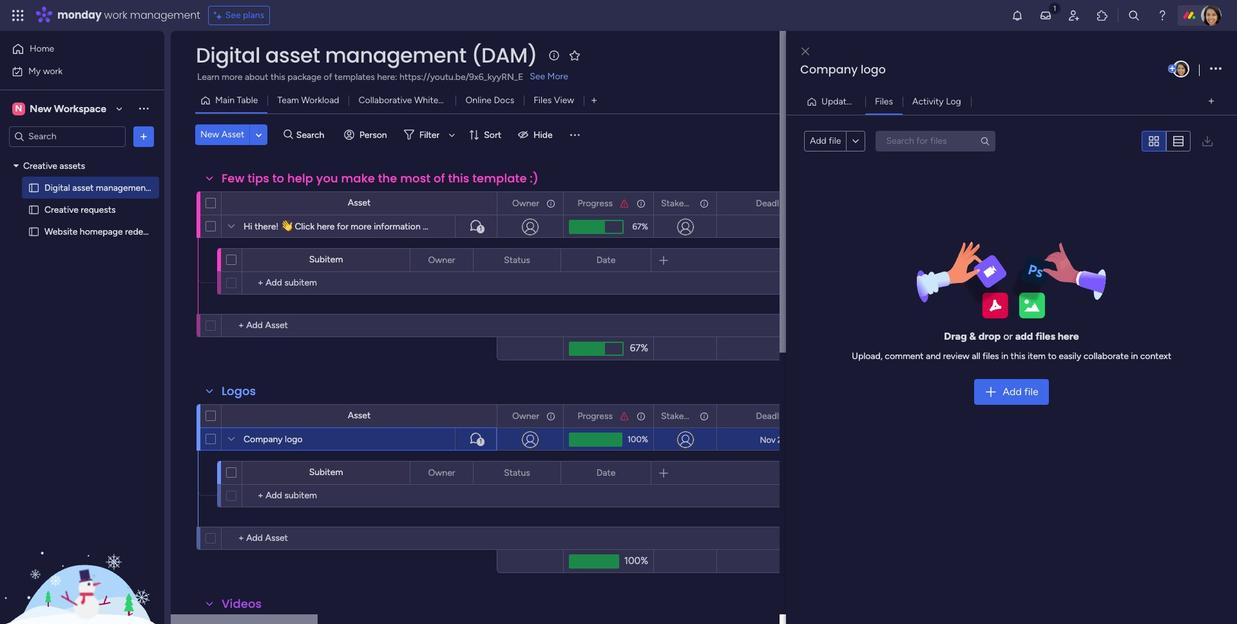 Task type: vqa. For each thing, say whether or not it's contained in the screenshot.
top deadline field
yes



Task type: describe. For each thing, give the bounding box(es) containing it.
100%
[[625, 555, 649, 567]]

0 vertical spatial add file button
[[805, 131, 847, 151]]

drag
[[945, 330, 968, 342]]

the
[[378, 170, 398, 186]]

there!
[[255, 221, 279, 232]]

team workload
[[278, 95, 339, 106]]

100
[[628, 435, 642, 444]]

https://youtu.be/9x6_kyyrn_e
[[400, 72, 524, 83]]

1 vertical spatial to
[[1049, 351, 1057, 362]]

2 subitem from the top
[[309, 467, 343, 478]]

% for 100 %
[[642, 435, 649, 444]]

team workload button
[[268, 90, 349, 111]]

activity log button
[[903, 91, 972, 112]]

2 vertical spatial management
[[96, 182, 149, 193]]

files view
[[534, 95, 575, 106]]

lottie animation element
[[0, 494, 164, 624]]

1 button for hi there!   👋  click here for more information  →
[[455, 215, 497, 238]]

activity log
[[913, 96, 962, 107]]

Digital asset management (DAM) field
[[193, 41, 541, 70]]

2 date from the top
[[597, 467, 616, 478]]

logo inside company logo field
[[861, 61, 886, 77]]

files for all
[[983, 351, 1000, 362]]

hide button
[[513, 124, 561, 145]]

collaborative whiteboard button
[[349, 90, 462, 111]]

progress for few tips to help you make the most of this template :)
[[578, 198, 613, 209]]

new asset button
[[195, 124, 250, 145]]

filter button
[[399, 124, 460, 145]]

angle down image
[[256, 130, 262, 140]]

updates / 1
[[822, 96, 868, 107]]

:)
[[530, 170, 539, 186]]

0 horizontal spatial logo
[[285, 434, 303, 445]]

67%
[[630, 343, 649, 354]]

1 horizontal spatial asset
[[265, 41, 320, 70]]

see plans
[[225, 10, 264, 21]]

progress for logos
[[578, 410, 613, 421]]

1 horizontal spatial more
[[351, 221, 372, 232]]

26
[[778, 435, 788, 445]]

0 vertical spatial digital
[[196, 41, 260, 70]]

home button
[[8, 39, 139, 59]]

0 horizontal spatial add view image
[[592, 96, 597, 105]]

more
[[548, 71, 569, 82]]

you
[[316, 170, 338, 186]]

2 vertical spatial this
[[1011, 351, 1026, 362]]

nov
[[760, 435, 776, 445]]

assets
[[60, 160, 85, 171]]

docs
[[494, 95, 515, 106]]

public board image
[[28, 225, 40, 238]]

2 + add subitem text field from the top
[[249, 488, 352, 504]]

upload, comment and review all files in this item to easily collaborate in context
[[852, 351, 1172, 362]]

james peterson image
[[1173, 61, 1190, 77]]

learn more about this package of templates here: https://youtu.be/9x6_kyyrn_e see more
[[197, 71, 569, 83]]

nov 26
[[760, 435, 788, 445]]

% for 67 %
[[642, 222, 649, 231]]

(dam) inside list box
[[151, 182, 178, 193]]

see more link
[[529, 70, 570, 83]]

list box containing creative assets
[[0, 152, 178, 417]]

invite members image
[[1068, 9, 1081, 22]]

sort button
[[464, 124, 509, 145]]

work for monday
[[104, 8, 127, 23]]

1 vertical spatial file
[[1025, 386, 1039, 398]]

1 horizontal spatial add
[[1003, 386, 1022, 398]]

table
[[237, 95, 258, 106]]

files for files view
[[534, 95, 552, 106]]

2 status field from the top
[[501, 466, 534, 480]]

0 horizontal spatial here
[[317, 221, 335, 232]]

main
[[215, 95, 235, 106]]

person
[[360, 129, 387, 140]]

hi there!   👋  click here for more information  →
[[244, 221, 432, 232]]

creative for creative requests
[[44, 204, 79, 215]]

workload
[[301, 95, 339, 106]]

package
[[288, 72, 322, 83]]

1 in from the left
[[1002, 351, 1009, 362]]

this inside field
[[448, 170, 470, 186]]

collaborative whiteboard online docs
[[359, 95, 515, 106]]

workspace selection element
[[12, 101, 108, 116]]

drag & drop or add files here
[[945, 330, 1080, 342]]

creative assets
[[23, 160, 85, 171]]

0 horizontal spatial digital
[[44, 182, 70, 193]]

my
[[28, 65, 41, 76]]

add to favorites image
[[569, 49, 582, 62]]

creative for creative assets
[[23, 160, 57, 171]]

dapulse addbtn image
[[1169, 64, 1177, 73]]

1 subitem from the top
[[309, 254, 343, 265]]

item
[[1028, 351, 1046, 362]]

more inside learn more about this package of templates here: https://youtu.be/9x6_kyyrn_e see more
[[222, 72, 243, 83]]

person button
[[339, 124, 395, 145]]

hide
[[534, 129, 553, 140]]

0 horizontal spatial company
[[244, 434, 283, 445]]

0 vertical spatial add file
[[810, 135, 842, 146]]

1 image
[[1050, 1, 1061, 15]]

Search in workspace field
[[27, 129, 108, 144]]

comment
[[885, 351, 924, 362]]

sort
[[484, 129, 502, 140]]

view
[[554, 95, 575, 106]]

here:
[[377, 72, 398, 83]]

1 stakehoders field from the top
[[658, 196, 712, 211]]

+ Add Asset text field
[[228, 531, 333, 546]]

requests
[[81, 204, 116, 215]]

help image
[[1157, 9, 1170, 22]]

1 horizontal spatial here
[[1059, 330, 1080, 342]]

my work button
[[8, 61, 139, 82]]

0 vertical spatial (dam)
[[472, 41, 538, 70]]

0 horizontal spatial asset
[[72, 182, 94, 193]]

Logos field
[[219, 383, 259, 400]]

/
[[858, 96, 862, 107]]

1 horizontal spatial add file button
[[975, 379, 1049, 405]]

column information image for logos
[[546, 411, 556, 421]]

→
[[423, 221, 432, 232]]

new for new workspace
[[30, 102, 52, 114]]

caret down image
[[14, 161, 19, 170]]

make
[[341, 170, 375, 186]]

67
[[633, 222, 642, 231]]

help
[[288, 170, 313, 186]]

search image
[[981, 136, 991, 146]]

workspace
[[54, 102, 106, 114]]

monday work management
[[57, 8, 200, 23]]

online
[[466, 95, 492, 106]]

see inside learn more about this package of templates here: https://youtu.be/9x6_kyyrn_e see more
[[530, 71, 546, 82]]

updates
[[822, 96, 856, 107]]

all
[[972, 351, 981, 362]]

files view button
[[524, 90, 584, 111]]

template
[[473, 170, 527, 186]]



Task type: locate. For each thing, give the bounding box(es) containing it.
files left view
[[534, 95, 552, 106]]

main table button
[[195, 90, 268, 111]]

0 vertical spatial asset
[[222, 129, 244, 140]]

in down or
[[1002, 351, 1009, 362]]

column information image for few tips to help you make the most of this template :)
[[636, 198, 647, 209]]

1 horizontal spatial add view image
[[1210, 97, 1215, 106]]

0 vertical spatial + add subitem text field
[[249, 275, 352, 291]]

to right tips at the left of the page
[[273, 170, 284, 186]]

this left item
[[1011, 351, 1026, 362]]

1 date field from the top
[[594, 253, 619, 267]]

asset up creative requests at the top
[[72, 182, 94, 193]]

0 horizontal spatial add file
[[810, 135, 842, 146]]

public board image for creative requests
[[28, 203, 40, 216]]

option
[[0, 154, 164, 157]]

to right item
[[1049, 351, 1057, 362]]

0 vertical spatial file
[[829, 135, 842, 146]]

1 vertical spatial date
[[597, 467, 616, 478]]

0 horizontal spatial files
[[983, 351, 1000, 362]]

plans
[[243, 10, 264, 21]]

few
[[222, 170, 245, 186]]

1 for hi there!   👋  click here for more information  →
[[480, 225, 482, 233]]

of inside field
[[434, 170, 445, 186]]

asset for few tips to help you make the most of this template :)
[[348, 197, 371, 208]]

files
[[534, 95, 552, 106], [876, 96, 894, 107]]

owner field for 1st status field from the bottom date field
[[425, 466, 459, 480]]

files for add
[[1036, 330, 1056, 342]]

new for new asset
[[201, 129, 219, 140]]

0 vertical spatial progress field
[[575, 196, 616, 211]]

creative
[[23, 160, 57, 171], [44, 204, 79, 215]]

0 horizontal spatial add
[[810, 135, 827, 146]]

0 vertical spatial see
[[225, 10, 241, 21]]

asset for logos
[[348, 410, 371, 421]]

files for files
[[876, 96, 894, 107]]

1 horizontal spatial this
[[448, 170, 470, 186]]

new workspace
[[30, 102, 106, 114]]

0 vertical spatial company
[[801, 61, 858, 77]]

hi
[[244, 221, 253, 232]]

asset inside button
[[222, 129, 244, 140]]

notifications image
[[1012, 9, 1025, 22]]

1 vertical spatial new
[[201, 129, 219, 140]]

search everything image
[[1128, 9, 1141, 22]]

owner for owner "field" corresponding to date field corresponding to first status field from the top
[[428, 254, 456, 265]]

1 button for company logo
[[455, 427, 497, 451]]

date field for 1st status field from the bottom
[[594, 466, 619, 480]]

deadline field for logos
[[753, 409, 795, 423]]

see left more
[[530, 71, 546, 82]]

1 vertical spatial progress field
[[575, 409, 616, 423]]

column information image
[[636, 198, 647, 209], [636, 411, 647, 421], [700, 411, 710, 421]]

0 vertical spatial logo
[[861, 61, 886, 77]]

0 horizontal spatial file
[[829, 135, 842, 146]]

work right my
[[43, 65, 63, 76]]

0 vertical spatial public board image
[[28, 181, 40, 194]]

drop
[[979, 330, 1001, 342]]

review
[[944, 351, 970, 362]]

100 %
[[628, 435, 649, 444]]

show board description image
[[547, 49, 562, 62]]

Company logo field
[[798, 61, 1166, 78]]

1 horizontal spatial files
[[876, 96, 894, 107]]

files button
[[866, 91, 903, 112]]

files inside button
[[876, 96, 894, 107]]

asset up package
[[265, 41, 320, 70]]

stakehoders field right there's a configuration issue.
select which status columns will affect the progress calculation image
[[658, 196, 712, 211]]

this left template
[[448, 170, 470, 186]]

add file down updates / 1 button on the top right of the page
[[810, 135, 842, 146]]

new right 'n'
[[30, 102, 52, 114]]

2 public board image from the top
[[28, 203, 40, 216]]

2 in from the left
[[1132, 351, 1139, 362]]

management
[[130, 8, 200, 23], [325, 41, 467, 70], [96, 182, 149, 193]]

owner for owner "field" corresponding to progress field corresponding to logos
[[513, 410, 540, 421]]

(dam)
[[472, 41, 538, 70], [151, 182, 178, 193]]

1 horizontal spatial (dam)
[[472, 41, 538, 70]]

1 for company logo
[[480, 438, 482, 446]]

(dam) up redesign
[[151, 182, 178, 193]]

filter
[[420, 129, 440, 140]]

files right add
[[1036, 330, 1056, 342]]

1 date from the top
[[597, 254, 616, 265]]

1 vertical spatial 1
[[480, 225, 482, 233]]

home
[[30, 43, 54, 54]]

1 % from the top
[[642, 222, 649, 231]]

1 vertical spatial date field
[[594, 466, 619, 480]]

0 vertical spatial date field
[[594, 253, 619, 267]]

progress left there's a configuration issue.
select which status columns will affect the progress calculation image
[[578, 198, 613, 209]]

work for my
[[43, 65, 63, 76]]

stakehoders field right there's a configuration issue.
select which status columns will affect the progress calculation icon
[[658, 409, 712, 423]]

company logo up updates / 1
[[801, 61, 886, 77]]

add file button down upload, comment and review all files in this item to easily collaborate in context
[[975, 379, 1049, 405]]

1 vertical spatial 1 button
[[455, 427, 497, 451]]

work right monday on the left top of the page
[[104, 8, 127, 23]]

1 vertical spatial deadline field
[[753, 409, 795, 423]]

owner field for date field corresponding to first status field from the top
[[425, 253, 459, 267]]

2 vertical spatial asset
[[348, 410, 371, 421]]

1 horizontal spatial files
[[1036, 330, 1056, 342]]

file down updates / 1 button on the top right of the page
[[829, 135, 842, 146]]

digital asset management (dam) up "requests"
[[44, 182, 178, 193]]

public board image for digital asset management (dam)
[[28, 181, 40, 194]]

1 horizontal spatial to
[[1049, 351, 1057, 362]]

1 horizontal spatial add file
[[1003, 386, 1039, 398]]

updates / 1 button
[[802, 91, 868, 112]]

add
[[1016, 330, 1034, 342]]

1 horizontal spatial logo
[[861, 61, 886, 77]]

0 vertical spatial company logo
[[801, 61, 886, 77]]

1 vertical spatial work
[[43, 65, 63, 76]]

1 vertical spatial %
[[642, 435, 649, 444]]

v2 search image
[[284, 128, 293, 142]]

0 horizontal spatial this
[[271, 72, 285, 83]]

company down logos field
[[244, 434, 283, 445]]

1 vertical spatial deadline
[[757, 410, 792, 421]]

activity
[[913, 96, 944, 107]]

1 vertical spatial progress
[[578, 410, 613, 421]]

status for 1st status field from the bottom
[[504, 467, 531, 478]]

gallery layout group
[[1143, 131, 1192, 152]]

progress field left there's a configuration issue.
select which status columns will affect the progress calculation icon
[[575, 409, 616, 423]]

1 public board image from the top
[[28, 181, 40, 194]]

here
[[317, 221, 335, 232], [1059, 330, 1080, 342]]

few tips to help you make the most of this template :)
[[222, 170, 539, 186]]

2 status from the top
[[504, 467, 531, 478]]

0 horizontal spatial company logo
[[244, 434, 303, 445]]

company logo inside field
[[801, 61, 886, 77]]

1 horizontal spatial of
[[434, 170, 445, 186]]

1 deadline field from the top
[[753, 196, 795, 211]]

company
[[801, 61, 858, 77], [244, 434, 283, 445]]

0 vertical spatial work
[[104, 8, 127, 23]]

+ add subitem text field up + add asset text box
[[249, 488, 352, 504]]

upload,
[[852, 351, 883, 362]]

column information image
[[546, 198, 556, 209], [700, 198, 710, 209], [546, 411, 556, 421]]

1 deadline from the top
[[757, 198, 792, 209]]

of right most on the left top of the page
[[434, 170, 445, 186]]

2 date field from the top
[[594, 466, 619, 480]]

company down close image at the top
[[801, 61, 858, 77]]

and
[[927, 351, 941, 362]]

see plans button
[[208, 6, 270, 25]]

work inside my work button
[[43, 65, 63, 76]]

1 horizontal spatial company
[[801, 61, 858, 77]]

1 vertical spatial company logo
[[244, 434, 303, 445]]

1 vertical spatial status
[[504, 467, 531, 478]]

1 vertical spatial stakehoders field
[[658, 409, 712, 423]]

about
[[245, 72, 269, 83]]

menu image
[[568, 128, 581, 141]]

1 horizontal spatial company logo
[[801, 61, 886, 77]]

collaborative
[[359, 95, 412, 106]]

0 vertical spatial deadline field
[[753, 196, 795, 211]]

1 horizontal spatial new
[[201, 129, 219, 140]]

options image
[[137, 130, 150, 143], [545, 192, 554, 214], [699, 192, 708, 214], [545, 405, 554, 427], [699, 405, 708, 427], [455, 462, 464, 484]]

this
[[271, 72, 285, 83], [448, 170, 470, 186], [1011, 351, 1026, 362]]

deadline for logos
[[757, 410, 792, 421]]

stakehoders right there's a configuration issue.
select which status columns will affect the progress calculation image
[[662, 198, 712, 209]]

context
[[1141, 351, 1172, 362]]

progress
[[578, 198, 613, 209], [578, 410, 613, 421]]

1 horizontal spatial in
[[1132, 351, 1139, 362]]

there's a configuration issue.
select which status columns will affect the progress calculation image
[[620, 411, 630, 421]]

lottie animation image
[[0, 494, 164, 624]]

Date field
[[594, 253, 619, 267], [594, 466, 619, 480]]

1 horizontal spatial digital asset management (dam)
[[196, 41, 538, 70]]

0 horizontal spatial new
[[30, 102, 52, 114]]

Deadline field
[[753, 196, 795, 211], [753, 409, 795, 423]]

digital up learn
[[196, 41, 260, 70]]

1 status field from the top
[[501, 253, 534, 267]]

add down updates / 1 button on the top right of the page
[[810, 135, 827, 146]]

column information image for logos
[[636, 411, 647, 421]]

company logo down logos field
[[244, 434, 303, 445]]

new
[[30, 102, 52, 114], [201, 129, 219, 140]]

add view image
[[592, 96, 597, 105], [1210, 97, 1215, 106]]

main table
[[215, 95, 258, 106]]

column information image for few tips to help you make the most of this template :)
[[700, 198, 710, 209]]

log
[[947, 96, 962, 107]]

digital
[[196, 41, 260, 70], [44, 182, 70, 193]]

0 vertical spatial new
[[30, 102, 52, 114]]

james peterson image
[[1202, 5, 1222, 26]]

1 progress from the top
[[578, 198, 613, 209]]

0 horizontal spatial digital asset management (dam)
[[44, 182, 178, 193]]

1 vertical spatial + add subitem text field
[[249, 488, 352, 504]]

1 vertical spatial (dam)
[[151, 182, 178, 193]]

public board image
[[28, 181, 40, 194], [28, 203, 40, 216]]

tips
[[248, 170, 269, 186]]

see
[[225, 10, 241, 21], [530, 71, 546, 82]]

progress field for few tips to help you make the most of this template :)
[[575, 196, 616, 211]]

1 progress field from the top
[[575, 196, 616, 211]]

new asset
[[201, 129, 244, 140]]

workspace options image
[[137, 102, 150, 115]]

0 vertical spatial deadline
[[757, 198, 792, 209]]

new inside workspace selection element
[[30, 102, 52, 114]]

0 horizontal spatial see
[[225, 10, 241, 21]]

0 horizontal spatial files
[[534, 95, 552, 106]]

public board image down creative assets
[[28, 181, 40, 194]]

1 vertical spatial management
[[325, 41, 467, 70]]

1 vertical spatial add file button
[[975, 379, 1049, 405]]

Owner field
[[509, 196, 543, 211], [425, 253, 459, 267], [509, 409, 543, 423], [425, 466, 459, 480]]

learn
[[197, 72, 220, 83]]

videos
[[222, 596, 262, 612]]

&
[[970, 330, 977, 342]]

2 deadline from the top
[[757, 410, 792, 421]]

collaborate
[[1084, 351, 1129, 362]]

files right /
[[876, 96, 894, 107]]

easily
[[1060, 351, 1082, 362]]

files inside files view button
[[534, 95, 552, 106]]

see left plans
[[225, 10, 241, 21]]

progress field for logos
[[575, 409, 616, 423]]

close image
[[802, 47, 810, 56]]

0 vertical spatial stakehoders field
[[658, 196, 712, 211]]

public board image up public board image
[[28, 203, 40, 216]]

1 vertical spatial creative
[[44, 204, 79, 215]]

owner field for progress field corresponding to logos
[[509, 409, 543, 423]]

redesign
[[125, 226, 160, 237]]

0 vertical spatial here
[[317, 221, 335, 232]]

date field for first status field from the top
[[594, 253, 619, 267]]

logos
[[222, 383, 256, 399]]

+ add subitem text field up + add asset text field on the left bottom of the page
[[249, 275, 352, 291]]

1 + add subitem text field from the top
[[249, 275, 352, 291]]

creative up website
[[44, 204, 79, 215]]

company inside company logo field
[[801, 61, 858, 77]]

add file down upload, comment and review all files in this item to easily collaborate in context
[[1003, 386, 1039, 398]]

of inside learn more about this package of templates here: https://youtu.be/9x6_kyyrn_e see more
[[324, 72, 332, 83]]

1 horizontal spatial digital
[[196, 41, 260, 70]]

my work
[[28, 65, 63, 76]]

team
[[278, 95, 299, 106]]

0 vertical spatial this
[[271, 72, 285, 83]]

1 vertical spatial public board image
[[28, 203, 40, 216]]

2 progress field from the top
[[575, 409, 616, 423]]

files right all
[[983, 351, 1000, 362]]

deadline for few tips to help you make the most of this template :)
[[757, 198, 792, 209]]

or
[[1004, 330, 1013, 342]]

1 vertical spatial company
[[244, 434, 283, 445]]

1 vertical spatial digital asset management (dam)
[[44, 182, 178, 193]]

to inside field
[[273, 170, 284, 186]]

2 stakehoders field from the top
[[658, 409, 712, 423]]

1 vertical spatial asset
[[72, 182, 94, 193]]

0 horizontal spatial more
[[222, 72, 243, 83]]

stakehoders right there's a configuration issue.
select which status columns will affect the progress calculation icon
[[662, 410, 712, 421]]

arrow down image
[[444, 127, 460, 142]]

👋
[[281, 221, 293, 232]]

monday
[[57, 8, 102, 23]]

1 button
[[455, 215, 497, 238], [455, 427, 497, 451]]

here left the for
[[317, 221, 335, 232]]

apps image
[[1097, 9, 1110, 22]]

Stakehoders field
[[658, 196, 712, 211], [658, 409, 712, 423]]

1 vertical spatial stakehoders
[[662, 410, 712, 421]]

2 stakehoders from the top
[[662, 410, 712, 421]]

workspace image
[[12, 102, 25, 116]]

homepage
[[80, 226, 123, 237]]

progress left there's a configuration issue.
select which status columns will affect the progress calculation icon
[[578, 410, 613, 421]]

0 vertical spatial management
[[130, 8, 200, 23]]

owner
[[513, 198, 540, 209], [428, 254, 456, 265], [513, 410, 540, 421], [428, 467, 456, 478]]

digital down creative assets
[[44, 182, 70, 193]]

1 status from the top
[[504, 254, 531, 265]]

file down item
[[1025, 386, 1039, 398]]

1 horizontal spatial work
[[104, 8, 127, 23]]

for
[[337, 221, 349, 232]]

new inside button
[[201, 129, 219, 140]]

Progress field
[[575, 196, 616, 211], [575, 409, 616, 423]]

new down main
[[201, 129, 219, 140]]

+ Add subitem text field
[[249, 275, 352, 291], [249, 488, 352, 504]]

of right package
[[324, 72, 332, 83]]

in left context
[[1132, 351, 1139, 362]]

digital asset management (dam) up templates
[[196, 41, 538, 70]]

most
[[401, 170, 431, 186]]

click
[[295, 221, 315, 232]]

None search field
[[876, 131, 996, 151]]

status for first status field from the top
[[504, 254, 531, 265]]

here up easily
[[1059, 330, 1080, 342]]

add
[[810, 135, 827, 146], [1003, 386, 1022, 398]]

Videos field
[[219, 596, 265, 613]]

1 vertical spatial of
[[434, 170, 445, 186]]

0 horizontal spatial work
[[43, 65, 63, 76]]

owner for 1st status field from the bottom date field's owner "field"
[[428, 467, 456, 478]]

options image
[[1211, 60, 1222, 78], [636, 192, 645, 214], [455, 249, 464, 271], [636, 405, 645, 427]]

there's a configuration issue.
select which status columns will affect the progress calculation image
[[620, 198, 630, 209]]

0 vertical spatial digital asset management (dam)
[[196, 41, 538, 70]]

status
[[504, 254, 531, 265], [504, 467, 531, 478]]

logo
[[861, 61, 886, 77], [285, 434, 303, 445]]

this right about
[[271, 72, 285, 83]]

0 vertical spatial files
[[1036, 330, 1056, 342]]

1 vertical spatial subitem
[[309, 467, 343, 478]]

1 vertical spatial see
[[530, 71, 546, 82]]

1 inside updates / 1 button
[[864, 96, 868, 107]]

more up main table "button"
[[222, 72, 243, 83]]

2 % from the top
[[642, 435, 649, 444]]

1 1 button from the top
[[455, 215, 497, 238]]

see inside button
[[225, 10, 241, 21]]

progress field left there's a configuration issue.
select which status columns will affect the progress calculation image
[[575, 196, 616, 211]]

templates
[[335, 72, 375, 83]]

website homepage redesign
[[44, 226, 160, 237]]

1 vertical spatial more
[[351, 221, 372, 232]]

1 vertical spatial logo
[[285, 434, 303, 445]]

1 vertical spatial this
[[448, 170, 470, 186]]

add down upload, comment and review all files in this item to easily collaborate in context
[[1003, 386, 1022, 398]]

add file button down updates / 1 button on the top right of the page
[[805, 131, 847, 151]]

asset
[[222, 129, 244, 140], [348, 197, 371, 208], [348, 410, 371, 421]]

2 progress from the top
[[578, 410, 613, 421]]

of
[[324, 72, 332, 83], [434, 170, 445, 186]]

inbox image
[[1040, 9, 1053, 22]]

0 vertical spatial progress
[[578, 198, 613, 209]]

this inside learn more about this package of templates here: https://youtu.be/9x6_kyyrn_e see more
[[271, 72, 285, 83]]

website
[[44, 226, 78, 237]]

1 vertical spatial digital
[[44, 182, 70, 193]]

stakehoders
[[662, 198, 712, 209], [662, 410, 712, 421]]

2 deadline field from the top
[[753, 409, 795, 423]]

more right the for
[[351, 221, 372, 232]]

Few tips to help you make the most of this template :) field
[[219, 170, 542, 187]]

creative right caret down image
[[23, 160, 57, 171]]

whiteboard
[[415, 95, 462, 106]]

+ Add Asset text field
[[228, 318, 333, 333]]

2 1 button from the top
[[455, 427, 497, 451]]

2 vertical spatial 1
[[480, 438, 482, 446]]

0 vertical spatial 1
[[864, 96, 868, 107]]

select product image
[[12, 9, 25, 22]]

list box
[[0, 152, 178, 417]]

date
[[597, 254, 616, 265], [597, 467, 616, 478]]

subitem
[[309, 254, 343, 265], [309, 467, 343, 478]]

0 vertical spatial add
[[810, 135, 827, 146]]

(dam) up docs
[[472, 41, 538, 70]]

creative requests
[[44, 204, 116, 215]]

deadline field for few tips to help you make the most of this template :)
[[753, 196, 795, 211]]

0 vertical spatial %
[[642, 222, 649, 231]]

1 stakehoders from the top
[[662, 198, 712, 209]]

0 vertical spatial to
[[273, 170, 284, 186]]

0 vertical spatial asset
[[265, 41, 320, 70]]

0 vertical spatial 1 button
[[455, 215, 497, 238]]

online docs button
[[456, 90, 524, 111]]

Status field
[[501, 253, 534, 267], [501, 466, 534, 480]]

n
[[15, 103, 22, 114]]

1 horizontal spatial file
[[1025, 386, 1039, 398]]

Search field
[[293, 126, 332, 144]]



